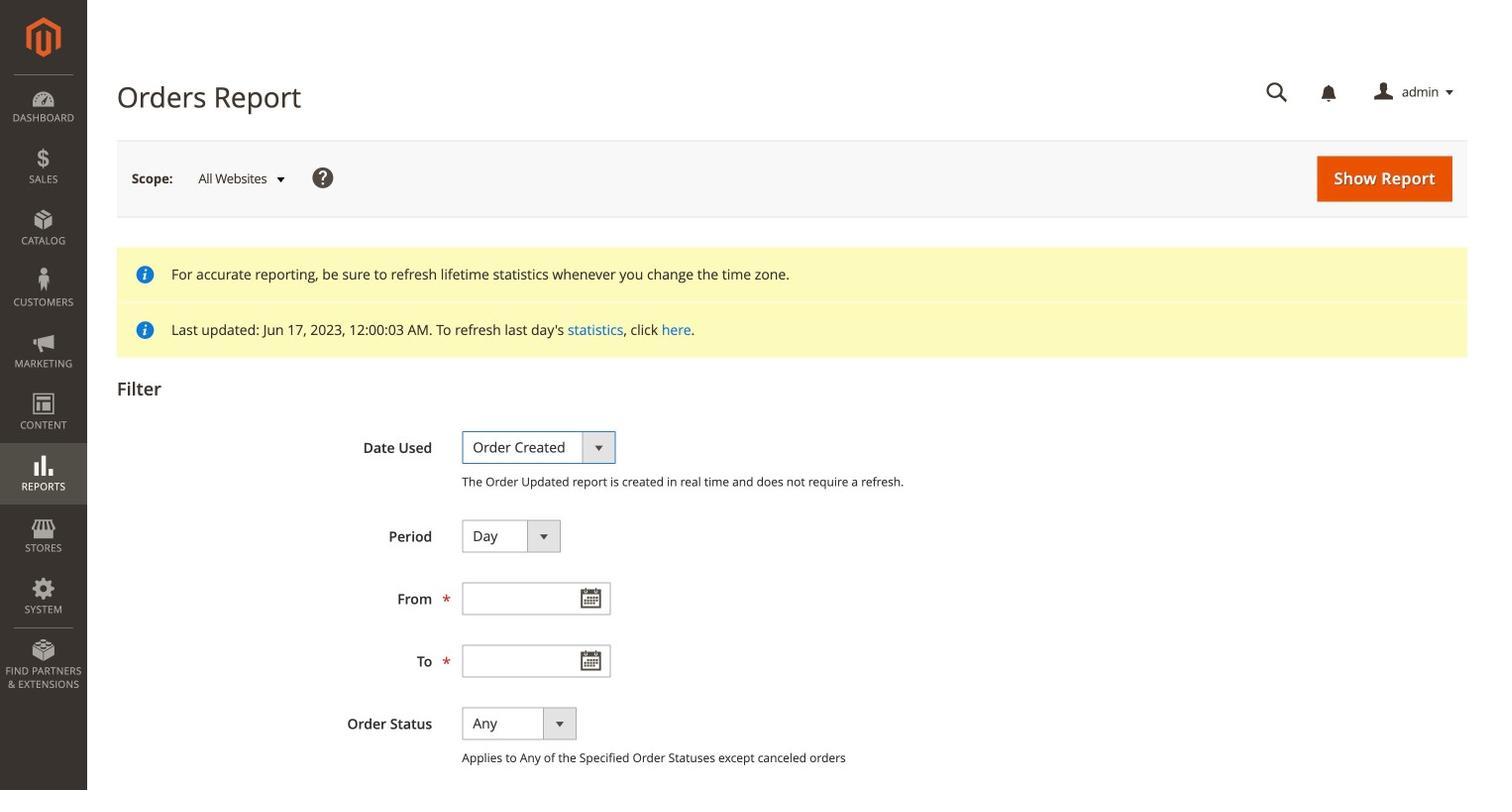 Task type: locate. For each thing, give the bounding box(es) containing it.
magento admin panel image
[[26, 17, 61, 57]]

menu bar
[[0, 74, 87, 701]]

None text field
[[1253, 75, 1303, 110], [462, 582, 611, 615], [1253, 75, 1303, 110], [462, 582, 611, 615]]

None text field
[[462, 645, 611, 677]]



Task type: vqa. For each thing, say whether or not it's contained in the screenshot.
'from' Text Box
no



